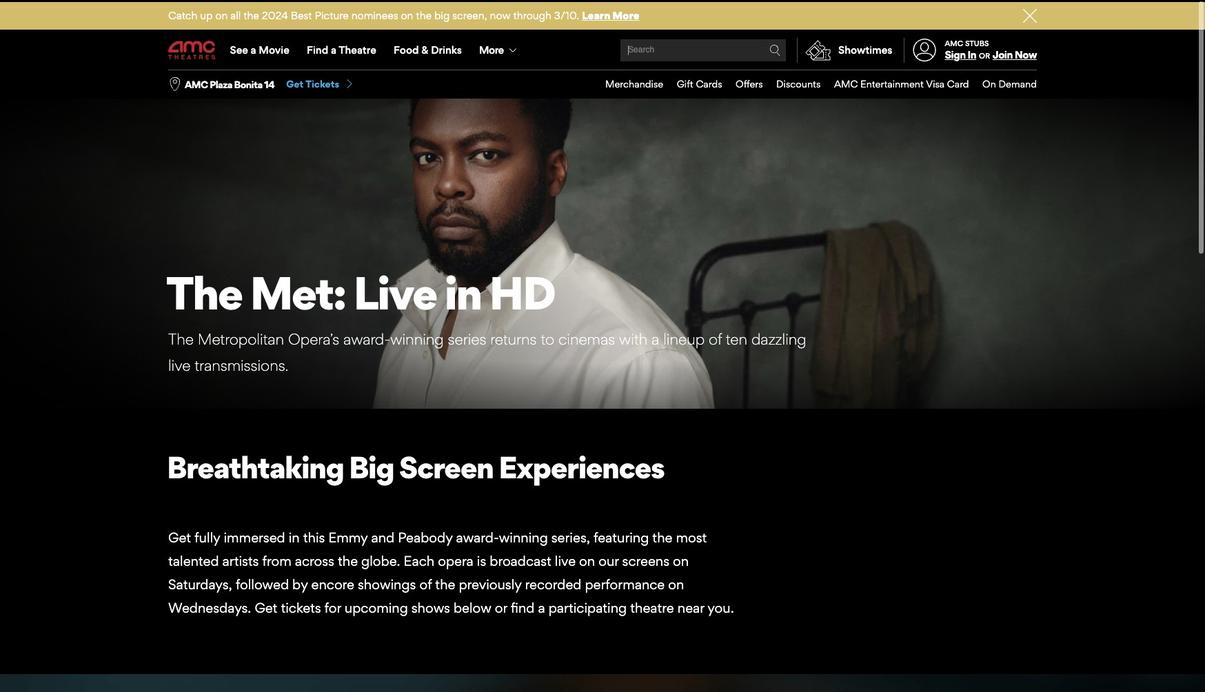 Task type: locate. For each thing, give the bounding box(es) containing it.
live
[[353, 263, 436, 318]]

the
[[166, 263, 242, 318], [168, 328, 194, 346]]

by
[[292, 574, 308, 591]]

for
[[324, 598, 341, 614]]

returns
[[490, 328, 537, 346]]

amc up sign
[[945, 36, 963, 46]]

on left all on the left top of page
[[215, 7, 228, 20]]

wednesdays.
[[168, 598, 251, 614]]

more down now
[[479, 41, 504, 54]]

1 vertical spatial winning
[[499, 527, 548, 544]]

amc inside amc stubs sign in or join now
[[945, 36, 963, 46]]

in for hd
[[444, 263, 481, 318]]

1 horizontal spatial amc
[[834, 76, 858, 88]]

visa
[[926, 76, 945, 88]]

0 vertical spatial winning
[[390, 328, 444, 346]]

on
[[215, 7, 228, 20], [401, 7, 413, 20], [579, 551, 595, 567], [673, 551, 689, 567], [668, 574, 684, 591]]

in inside get fully immersed in this emmy and peabody award-winning series, featuring the most talented artists from across the globe. each opera is broadcast live on our screens on saturdays, followed by encore showings of the previously recorded performance on wednesdays. get tickets for upcoming shows below or find a participating theatre near you.
[[289, 527, 300, 544]]

followed
[[236, 574, 289, 591]]

get tickets link
[[286, 76, 355, 89]]

1 vertical spatial or
[[495, 598, 507, 614]]

0 vertical spatial menu
[[168, 29, 1037, 68]]

1 horizontal spatial get
[[255, 598, 277, 614]]

winning up 'broadcast'
[[499, 527, 548, 544]]

1 horizontal spatial or
[[979, 49, 990, 59]]

and
[[371, 527, 394, 544]]

or
[[979, 49, 990, 59], [495, 598, 507, 614]]

previously
[[459, 574, 522, 591]]

drinks
[[431, 41, 462, 54]]

0 vertical spatial more
[[613, 7, 639, 20]]

more
[[613, 7, 639, 20], [479, 41, 504, 54]]

1 vertical spatial award-
[[456, 527, 499, 544]]

in up series
[[444, 263, 481, 318]]

in left this
[[289, 527, 300, 544]]

0 horizontal spatial get
[[168, 527, 191, 544]]

1 horizontal spatial of
[[709, 328, 722, 346]]

of inside get fully immersed in this emmy and peabody award-winning series, featuring the most talented artists from across the globe. each opera is broadcast live on our screens on saturdays, followed by encore showings of the previously recorded performance on wednesdays. get tickets for upcoming shows below or find a participating theatre near you.
[[419, 574, 432, 591]]

on left "our"
[[579, 551, 595, 567]]

the inside the metropolitan opera's award-winning series returns to cinemas with a lineup of ten dazzling live transmissions.
[[168, 328, 194, 346]]

1 horizontal spatial in
[[444, 263, 481, 318]]

2 horizontal spatial get
[[286, 76, 304, 88]]

food
[[394, 41, 419, 54]]

find a theatre
[[307, 41, 376, 54]]

transmissions.
[[195, 354, 289, 372]]

dazzling
[[751, 328, 806, 346]]

winning
[[390, 328, 444, 346], [499, 527, 548, 544]]

0 vertical spatial or
[[979, 49, 990, 59]]

amc for visa
[[834, 76, 858, 88]]

1 horizontal spatial live
[[555, 551, 576, 567]]

0 horizontal spatial award-
[[343, 328, 390, 346]]

or left find
[[495, 598, 507, 614]]

join now button
[[993, 46, 1037, 59]]

recorded
[[525, 574, 581, 591]]

2 vertical spatial get
[[255, 598, 277, 614]]

the up metropolitan
[[166, 263, 242, 318]]

menu containing merchandise
[[592, 68, 1037, 96]]

near
[[677, 598, 704, 614]]

get right 14
[[286, 76, 304, 88]]

participating
[[549, 598, 627, 614]]

with
[[619, 328, 648, 346]]

0 vertical spatial award-
[[343, 328, 390, 346]]

menu down showtimes image
[[592, 68, 1037, 96]]

live down series,
[[555, 551, 576, 567]]

food & drinks
[[394, 41, 462, 54]]

amc entertainment visa card
[[834, 76, 969, 88]]

amc plaza bonita 14 button
[[185, 76, 275, 89]]

cards
[[696, 76, 722, 88]]

amc for bonita
[[185, 76, 208, 88]]

1 vertical spatial the
[[168, 328, 194, 346]]

1 vertical spatial of
[[419, 574, 432, 591]]

get for get fully immersed in this emmy and peabody award-winning series, featuring the most talented artists from across the globe. each opera is broadcast live on our screens on saturdays, followed by encore showings of the previously recorded performance on wednesdays. get tickets for upcoming shows below or find a participating theatre near you.
[[168, 527, 191, 544]]

amc down showtimes "link"
[[834, 76, 858, 88]]

in for this
[[289, 527, 300, 544]]

1 vertical spatial in
[[289, 527, 300, 544]]

emmy
[[328, 527, 368, 544]]

amc left plaza
[[185, 76, 208, 88]]

amc logo image
[[168, 39, 216, 58], [168, 39, 216, 58]]

award- inside the metropolitan opera's award-winning series returns to cinemas with a lineup of ten dazzling live transmissions.
[[343, 328, 390, 346]]

tickets
[[281, 598, 321, 614]]

winning inside get fully immersed in this emmy and peabody award-winning series, featuring the most talented artists from across the globe. each opera is broadcast live on our screens on saturdays, followed by encore showings of the previously recorded performance on wednesdays. get tickets for upcoming shows below or find a participating theatre near you.
[[499, 527, 548, 544]]

series
[[448, 328, 486, 346]]

breathtaking
[[167, 447, 344, 484]]

of inside the metropolitan opera's award-winning series returns to cinemas with a lineup of ten dazzling live transmissions.
[[709, 328, 722, 346]]

learn
[[582, 7, 610, 20]]

all
[[230, 7, 241, 20]]

big
[[434, 7, 450, 20]]

1 horizontal spatial winning
[[499, 527, 548, 544]]

cinemas
[[558, 328, 615, 346]]

below
[[454, 598, 491, 614]]

submit search icon image
[[769, 43, 780, 54]]

up
[[200, 7, 213, 20]]

in
[[444, 263, 481, 318], [289, 527, 300, 544]]

see a movie
[[230, 41, 289, 54]]

offers
[[736, 76, 763, 88]]

showtimes image
[[798, 36, 838, 61]]

0 vertical spatial get
[[286, 76, 304, 88]]

globe.
[[361, 551, 400, 567]]

0 horizontal spatial more
[[479, 41, 504, 54]]

1 vertical spatial more
[[479, 41, 504, 54]]

0 horizontal spatial of
[[419, 574, 432, 591]]

2 horizontal spatial amc
[[945, 36, 963, 46]]

get up "talented"
[[168, 527, 191, 544]]

0 vertical spatial in
[[444, 263, 481, 318]]

the for the metropolitan opera's award-winning series returns to cinemas with a lineup of ten dazzling live transmissions.
[[168, 328, 194, 346]]

0 vertical spatial live
[[168, 354, 190, 372]]

amc
[[945, 36, 963, 46], [834, 76, 858, 88], [185, 76, 208, 88]]

saturdays,
[[168, 574, 232, 591]]

artists
[[222, 551, 259, 567]]

this
[[303, 527, 325, 544]]

opera's
[[288, 328, 339, 346]]

a inside "link"
[[331, 41, 336, 54]]

gift cards link
[[663, 68, 722, 96]]

amc inside button
[[185, 76, 208, 88]]

picture
[[315, 7, 349, 20]]

amc inside 'link'
[[834, 76, 858, 88]]

or inside get fully immersed in this emmy and peabody award-winning series, featuring the most talented artists from across the globe. each opera is broadcast live on our screens on saturdays, followed by encore showings of the previously recorded performance on wednesdays. get tickets for upcoming shows below or find a participating theatre near you.
[[495, 598, 507, 614]]

3/10.
[[554, 7, 579, 20]]

14
[[264, 76, 275, 88]]

of up 'shows'
[[419, 574, 432, 591]]

experiences
[[499, 447, 664, 484]]

0 vertical spatial the
[[166, 263, 242, 318]]

1 vertical spatial get
[[168, 527, 191, 544]]

menu down learn
[[168, 29, 1037, 68]]

0 horizontal spatial live
[[168, 354, 190, 372]]

menu
[[168, 29, 1037, 68], [592, 68, 1037, 96]]

or right in
[[979, 49, 990, 59]]

0 horizontal spatial winning
[[390, 328, 444, 346]]

get down 'followed'
[[255, 598, 277, 614]]

0 vertical spatial of
[[709, 328, 722, 346]]

get
[[286, 76, 304, 88], [168, 527, 191, 544], [255, 598, 277, 614]]

of left ten
[[709, 328, 722, 346]]

more right learn
[[613, 7, 639, 20]]

of
[[709, 328, 722, 346], [419, 574, 432, 591]]

is
[[477, 551, 486, 567]]

0 horizontal spatial amc
[[185, 76, 208, 88]]

showtimes
[[838, 41, 892, 54]]

plaza
[[210, 76, 232, 88]]

learn more link
[[582, 7, 639, 20]]

on
[[982, 76, 996, 88]]

0 horizontal spatial or
[[495, 598, 507, 614]]

live left transmissions.
[[168, 354, 190, 372]]

the left metropolitan
[[168, 328, 194, 346]]

live inside the metropolitan opera's award-winning series returns to cinemas with a lineup of ten dazzling live transmissions.
[[168, 354, 190, 372]]

award- down the met: live in hd at the left top
[[343, 328, 390, 346]]

upcoming
[[345, 598, 408, 614]]

0 horizontal spatial in
[[289, 527, 300, 544]]

theatre
[[339, 41, 376, 54]]

featuring
[[593, 527, 649, 544]]

1 vertical spatial menu
[[592, 68, 1037, 96]]

winning left series
[[390, 328, 444, 346]]

1 horizontal spatial award-
[[456, 527, 499, 544]]

now
[[490, 7, 511, 20]]

1 vertical spatial live
[[555, 551, 576, 567]]

award- up is
[[456, 527, 499, 544]]



Task type: vqa. For each thing, say whether or not it's contained in the screenshot.
AMC Stubs Sign In or Join Now
yes



Task type: describe. For each thing, give the bounding box(es) containing it.
sign in button
[[945, 46, 976, 59]]

through
[[513, 7, 551, 20]]

2024
[[262, 7, 288, 20]]

in
[[968, 46, 976, 59]]

on demand
[[982, 76, 1037, 88]]

across
[[295, 551, 334, 567]]

amc stubs sign in or join now
[[945, 36, 1037, 59]]

user profile image
[[905, 37, 944, 60]]

best
[[291, 7, 312, 20]]

screen
[[399, 447, 493, 484]]

1 horizontal spatial more
[[613, 7, 639, 20]]

the left big
[[416, 7, 432, 20]]

broadcast
[[490, 551, 551, 567]]

sign in or join amc stubs element
[[903, 29, 1037, 68]]

amc entertainment visa card link
[[821, 68, 969, 96]]

on up near
[[668, 574, 684, 591]]

a inside the metropolitan opera's award-winning series returns to cinemas with a lineup of ten dazzling live transmissions.
[[652, 328, 659, 346]]

catch
[[168, 7, 197, 20]]

opera
[[438, 551, 473, 567]]

ten
[[726, 328, 747, 346]]

the metropolitan opera's award-winning series returns to cinemas with a lineup of ten dazzling live transmissions.
[[168, 328, 806, 372]]

the up screens
[[652, 527, 672, 544]]

from
[[262, 551, 291, 567]]

sign
[[945, 46, 966, 59]]

live inside get fully immersed in this emmy and peabody award-winning series, featuring the most talented artists from across the globe. each opera is broadcast live on our screens on saturdays, followed by encore showings of the previously recorded performance on wednesdays. get tickets for upcoming shows below or find a participating theatre near you.
[[555, 551, 576, 567]]

the down opera
[[435, 574, 455, 591]]

stubs
[[965, 36, 989, 46]]

the down emmy
[[338, 551, 358, 567]]

encore
[[311, 574, 354, 591]]

showtimes link
[[797, 36, 892, 61]]

more button
[[470, 29, 528, 68]]

search the AMC website text field
[[626, 43, 769, 53]]

immersed
[[224, 527, 285, 544]]

merchandise
[[605, 76, 663, 88]]

on down the most
[[673, 551, 689, 567]]

get for get tickets
[[286, 76, 304, 88]]

food & drinks link
[[385, 29, 470, 68]]

screen,
[[452, 7, 487, 20]]

bonita
[[234, 76, 262, 88]]

discounts link
[[763, 68, 821, 96]]

find
[[307, 41, 328, 54]]

screens
[[622, 551, 669, 567]]

the for the met: live in hd
[[166, 263, 242, 318]]

hd
[[489, 263, 555, 318]]

lineup
[[663, 328, 705, 346]]

the metropolitan opera image
[[0, 96, 1205, 407]]

award- inside get fully immersed in this emmy and peabody award-winning series, featuring the most talented artists from across the globe. each opera is broadcast live on our screens on saturdays, followed by encore showings of the previously recorded performance on wednesdays. get tickets for upcoming shows below or find a participating theatre near you.
[[456, 527, 499, 544]]

gift cards
[[677, 76, 722, 88]]

metropolitan
[[198, 328, 284, 346]]

amc for sign
[[945, 36, 963, 46]]

the right all on the left top of page
[[243, 7, 259, 20]]

on demand link
[[969, 68, 1037, 96]]

performance
[[585, 574, 665, 591]]

nominees
[[351, 7, 398, 20]]

close this dialog image
[[1181, 665, 1195, 679]]

each
[[404, 551, 434, 567]]

find a theatre link
[[298, 29, 385, 68]]

movie
[[259, 41, 289, 54]]

now
[[1015, 46, 1037, 59]]

get tickets
[[286, 76, 339, 88]]

find
[[511, 598, 535, 614]]

more inside button
[[479, 41, 504, 54]]

breathtaking big screen experiences
[[167, 447, 664, 484]]

met:
[[250, 263, 345, 318]]

offers link
[[722, 68, 763, 96]]

to
[[541, 328, 554, 346]]

amc plaza bonita 14
[[185, 76, 275, 88]]

&
[[421, 41, 428, 54]]

gift
[[677, 76, 693, 88]]

fully
[[194, 527, 220, 544]]

or inside amc stubs sign in or join now
[[979, 49, 990, 59]]

see a movie link
[[221, 29, 298, 68]]

theatre
[[630, 598, 674, 614]]

see
[[230, 41, 248, 54]]

our
[[599, 551, 619, 567]]

demand
[[999, 76, 1037, 88]]

big
[[349, 447, 394, 484]]

you.
[[707, 598, 734, 614]]

on right nominees
[[401, 7, 413, 20]]

peabody
[[398, 527, 453, 544]]

join
[[993, 46, 1013, 59]]

shows
[[411, 598, 450, 614]]

merchandise link
[[592, 68, 663, 96]]

menu containing more
[[168, 29, 1037, 68]]

most
[[676, 527, 707, 544]]

catch up on all the 2024 best picture nominees on the big screen, now through 3/10. learn more
[[168, 7, 639, 20]]

the met: live in hd
[[166, 263, 555, 318]]

a inside get fully immersed in this emmy and peabody award-winning series, featuring the most talented artists from across the globe. each opera is broadcast live on our screens on saturdays, followed by encore showings of the previously recorded performance on wednesdays. get tickets for upcoming shows below or find a participating theatre near you.
[[538, 598, 545, 614]]

winning inside the metropolitan opera's award-winning series returns to cinemas with a lineup of ten dazzling live transmissions.
[[390, 328, 444, 346]]

entertainment
[[860, 76, 924, 88]]



